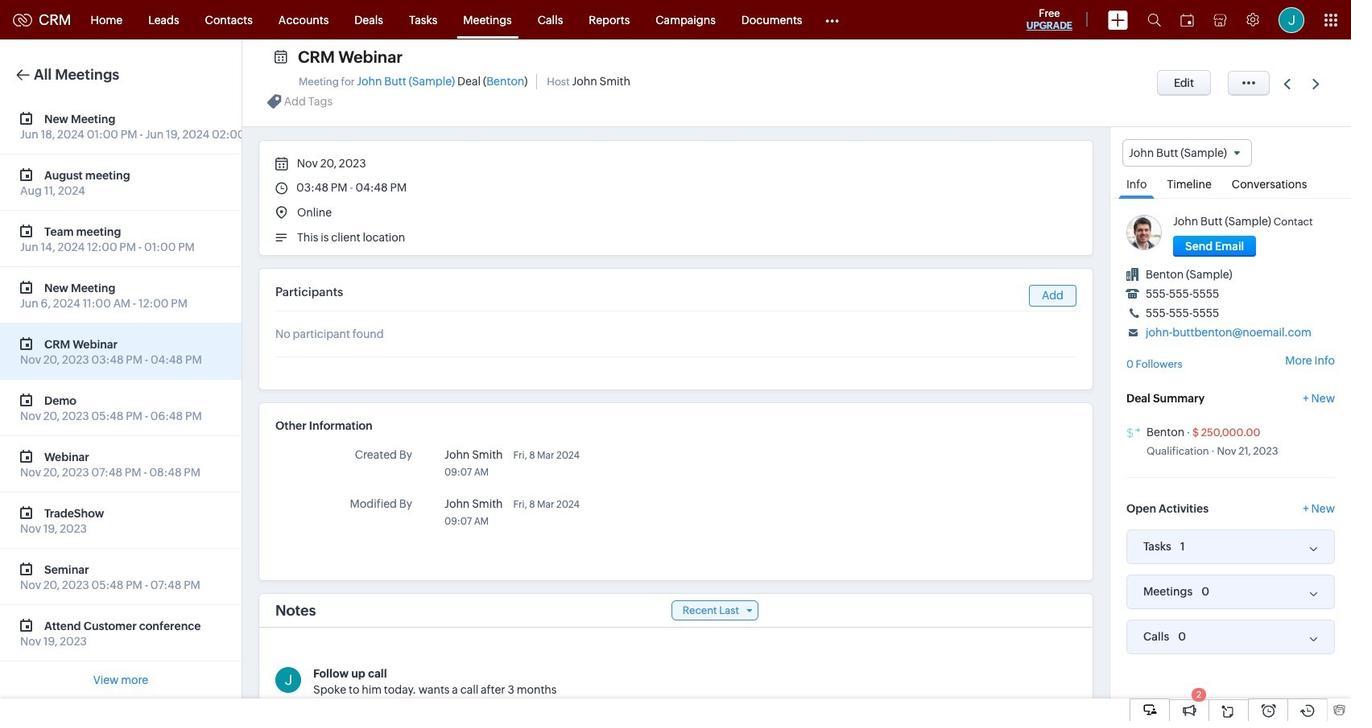 Task type: describe. For each thing, give the bounding box(es) containing it.
logo image
[[13, 13, 32, 26]]

create menu element
[[1098, 0, 1138, 39]]

profile element
[[1269, 0, 1314, 39]]

Other Modules field
[[815, 7, 850, 33]]

next record image
[[1313, 79, 1323, 89]]

search element
[[1138, 0, 1171, 39]]



Task type: vqa. For each thing, say whether or not it's contained in the screenshot.
Michael Ruta (Sample) link
no



Task type: locate. For each thing, give the bounding box(es) containing it.
calendar image
[[1181, 13, 1194, 26]]

previous record image
[[1284, 79, 1291, 89]]

None button
[[1157, 70, 1211, 96], [1173, 236, 1257, 257], [1157, 70, 1211, 96], [1173, 236, 1257, 257]]

create menu image
[[1108, 10, 1128, 29]]

profile image
[[1279, 7, 1305, 33]]

None field
[[1123, 139, 1252, 167]]

search image
[[1148, 13, 1161, 27]]



